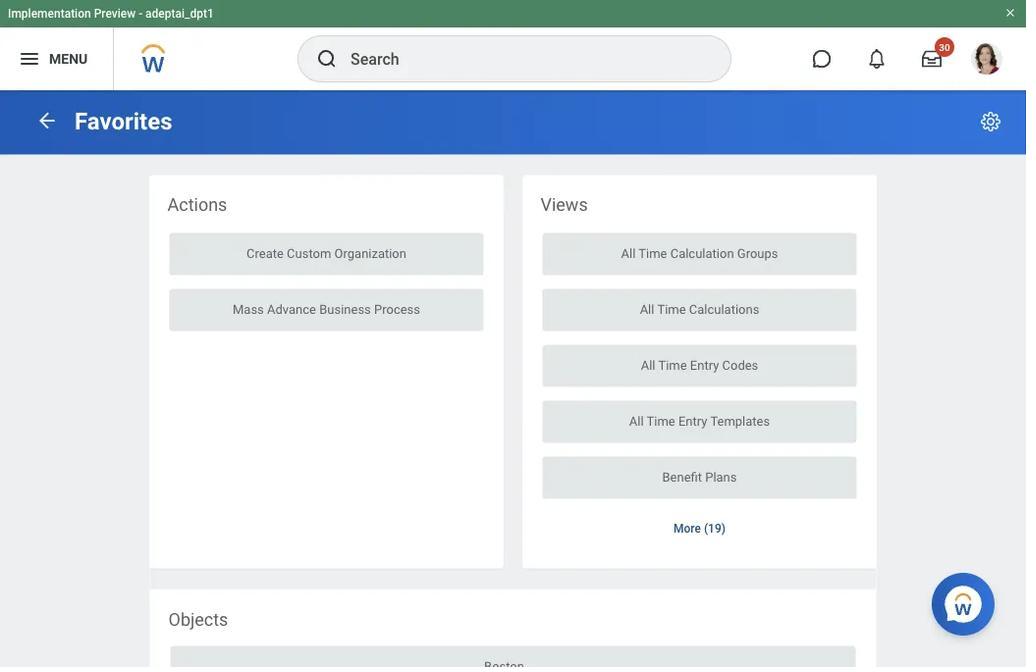 Task type: locate. For each thing, give the bounding box(es) containing it.
process
[[374, 302, 420, 317]]

more
[[674, 523, 701, 537]]

close environment banner image
[[1005, 7, 1016, 19]]

all time entry templates link
[[543, 401, 857, 444]]

time for all time calculations
[[657, 302, 686, 317]]

justify image
[[18, 47, 41, 71]]

time down all time calculations link
[[658, 358, 687, 373]]

time up the benefit
[[647, 414, 675, 429]]

entry
[[690, 358, 719, 373], [679, 414, 708, 429]]

business
[[319, 302, 371, 317]]

all left calculation
[[621, 246, 636, 261]]

create custom organization link
[[169, 233, 484, 276]]

all down all time calculations link
[[641, 358, 656, 373]]

create
[[247, 246, 284, 261]]

time left calculations
[[657, 302, 686, 317]]

all down the all time calculation groups "link"
[[640, 302, 654, 317]]

benefit plans link
[[543, 457, 857, 500]]

objects element
[[150, 590, 877, 668]]

1 vertical spatial entry
[[679, 414, 708, 429]]

codes
[[722, 358, 758, 373]]

benefit
[[662, 470, 702, 485]]

all for all time entry templates
[[629, 414, 644, 429]]

time for all time entry codes
[[658, 358, 687, 373]]

inbox large image
[[922, 49, 942, 69]]

actions element
[[150, 175, 503, 358]]

preview
[[94, 7, 136, 21]]

time inside "link"
[[639, 246, 667, 261]]

time left calculation
[[639, 246, 667, 261]]

more (19) button
[[658, 511, 741, 548]]

entry for codes
[[690, 358, 719, 373]]

more (19)
[[674, 523, 726, 537]]

time for all time calculation groups
[[639, 246, 667, 261]]

(19)
[[704, 523, 726, 537]]

-
[[139, 7, 143, 21]]

all down all time entry codes link
[[629, 414, 644, 429]]

templates
[[710, 414, 770, 429]]

menu
[[49, 51, 88, 67]]

all
[[621, 246, 636, 261], [640, 302, 654, 317], [641, 358, 656, 373], [629, 414, 644, 429]]

advance
[[267, 302, 316, 317]]

all time calculation groups
[[621, 246, 778, 261]]

all time calculation groups link
[[543, 233, 857, 276]]

views
[[541, 194, 588, 215]]

menu banner
[[0, 0, 1026, 90]]

0 vertical spatial entry
[[690, 358, 719, 373]]

entry left templates at right
[[679, 414, 708, 429]]

mass advance business process link
[[169, 289, 484, 332]]

time
[[639, 246, 667, 261], [657, 302, 686, 317], [658, 358, 687, 373], [647, 414, 675, 429]]

actions
[[167, 194, 227, 215]]

entry left codes
[[690, 358, 719, 373]]

all inside "link"
[[621, 246, 636, 261]]



Task type: vqa. For each thing, say whether or not it's contained in the screenshot.
the top ago
no



Task type: describe. For each thing, give the bounding box(es) containing it.
plans
[[705, 470, 737, 485]]

calculations
[[689, 302, 760, 317]]

entry for templates
[[679, 414, 708, 429]]

organization
[[334, 246, 407, 261]]

adeptai_dpt1
[[145, 7, 214, 21]]

custom
[[287, 246, 331, 261]]

favorites main content
[[0, 90, 1026, 668]]

all time entry templates
[[629, 414, 770, 429]]

configure image
[[979, 110, 1003, 134]]

time for all time entry templates
[[647, 414, 675, 429]]

calculation
[[670, 246, 734, 261]]

30
[[939, 41, 950, 53]]

previous page image
[[35, 109, 59, 132]]

implementation preview -   adeptai_dpt1
[[8, 7, 214, 21]]

benefit plans
[[662, 470, 737, 485]]

mass
[[233, 302, 264, 317]]

all for all time entry codes
[[641, 358, 656, 373]]

objects
[[168, 610, 228, 630]]

mass advance business process
[[233, 302, 420, 317]]

all time calculations link
[[543, 289, 857, 332]]

Search Workday  search field
[[351, 37, 690, 81]]

all time entry codes link
[[543, 345, 857, 388]]

profile logan mcneil image
[[971, 43, 1003, 79]]

create custom organization
[[247, 246, 407, 261]]

all for all time calculation groups
[[621, 246, 636, 261]]

all for all time calculations
[[640, 302, 654, 317]]

all time entry codes
[[641, 358, 758, 373]]

all time calculations
[[640, 302, 760, 317]]

30 button
[[910, 37, 955, 81]]

search image
[[315, 47, 339, 71]]

favorites
[[75, 108, 172, 136]]

implementation
[[8, 7, 91, 21]]

notifications large image
[[867, 49, 887, 69]]

menu button
[[0, 27, 113, 90]]

views element
[[523, 175, 877, 570]]

groups
[[737, 246, 778, 261]]



